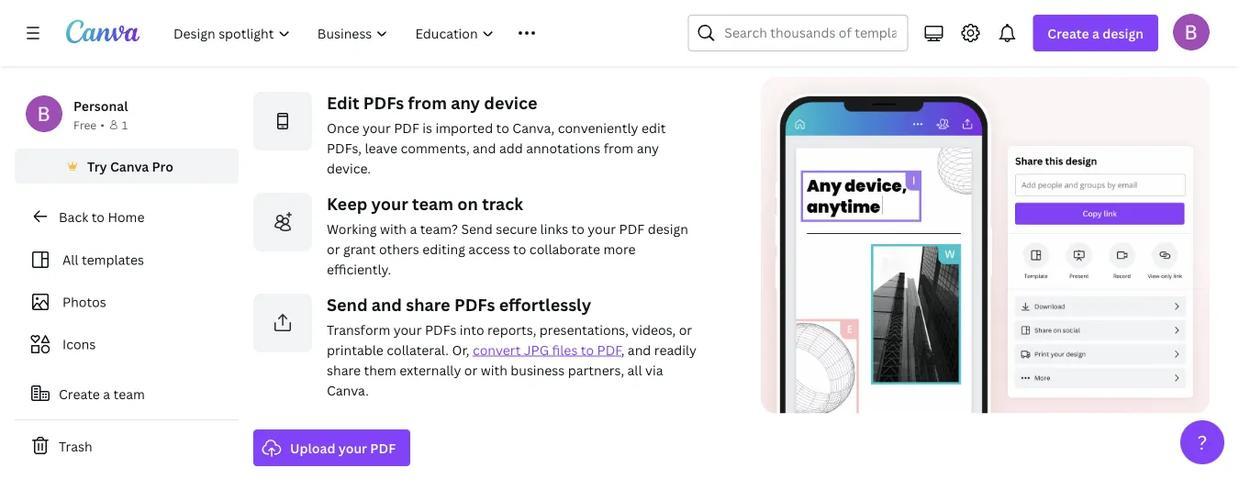 Task type: describe. For each thing, give the bounding box(es) containing it.
business
[[511, 361, 565, 379]]

printable
[[327, 341, 384, 358]]

trash link
[[15, 428, 239, 465]]

pdf up partners,
[[597, 341, 621, 358]]

keep
[[327, 192, 368, 215]]

a inside 'keep your team on track working with a team? send secure links to your pdf design or grant others editing access to collaborate more efficiently.'
[[410, 220, 417, 237]]

once
[[327, 119, 359, 136]]

1 vertical spatial any
[[637, 139, 659, 156]]

add
[[499, 139, 523, 156]]

via
[[645, 361, 663, 379]]

?
[[1198, 429, 1208, 455]]

try canva pro
[[87, 157, 173, 175]]

photos link
[[26, 285, 228, 320]]

your for team
[[371, 192, 408, 215]]

icons
[[62, 336, 96, 353]]

•
[[100, 117, 105, 132]]

a for design
[[1093, 24, 1100, 42]]

send inside 'keep your team on track working with a team? send secure links to your pdf design or grant others editing access to collaborate more efficiently.'
[[461, 220, 493, 237]]

create a design
[[1048, 24, 1144, 42]]

1 vertical spatial pdfs
[[454, 293, 495, 316]]

others
[[379, 240, 419, 257]]

back to home
[[59, 208, 145, 225]]

into
[[460, 321, 484, 338]]

, and readily share them externally or with business partners, all via canva.
[[327, 341, 697, 399]]

device.
[[327, 159, 371, 177]]

keep your team on track image
[[253, 193, 312, 251]]

pdfs inside the transform your pdfs into reports, presentations, videos, or printable collateral. or,
[[425, 321, 457, 338]]

or,
[[452, 341, 470, 358]]

a for team
[[103, 385, 110, 403]]

? button
[[1181, 421, 1225, 465]]

all
[[62, 251, 79, 269]]

pdf inside edit pdfs from any device once your pdf is imported to canva, conveniently edit pdfs, leave comments, and add annotations from any device.
[[394, 119, 419, 136]]

access
[[469, 240, 510, 257]]

your for pdf
[[339, 439, 367, 457]]

1 vertical spatial from
[[604, 139, 634, 156]]

editing
[[423, 240, 465, 257]]

anytime
[[582, 23, 702, 63]]

and inside edit pdfs from any device once your pdf is imported to canva, conveniently edit pdfs, leave comments, and add annotations from any device.
[[473, 139, 496, 156]]

effortlessly
[[499, 293, 591, 316]]

more
[[604, 240, 636, 257]]

reports,
[[488, 321, 537, 338]]

share inside , and readily share them externally or with business partners, all via canva.
[[327, 361, 361, 379]]

to down "secure"
[[513, 240, 527, 257]]

externally
[[400, 361, 461, 379]]

upload
[[290, 439, 336, 457]]

imported
[[436, 119, 493, 136]]

canva
[[110, 157, 149, 175]]

team for your
[[412, 192, 454, 215]]

upload your pdf
[[290, 439, 396, 457]]

them
[[364, 361, 397, 379]]

all templates link
[[26, 242, 228, 277]]

conveniently
[[558, 119, 639, 136]]

personal
[[73, 97, 128, 114]]

design inside dropdown button
[[1103, 24, 1144, 42]]

free
[[73, 117, 97, 132]]

readily
[[654, 341, 697, 358]]

edit
[[327, 91, 359, 114]]

or inside the transform your pdfs into reports, presentations, videos, or printable collateral. or,
[[679, 321, 692, 338]]

working
[[327, 220, 377, 237]]

design inside 'keep your team on track working with a team? send secure links to your pdf design or grant others editing access to collaborate more efficiently.'
[[648, 220, 688, 237]]

to down presentations,
[[581, 341, 594, 358]]

pdfs inside edit pdfs from any device once your pdf is imported to canva, conveniently edit pdfs, leave comments, and add annotations from any device.
[[363, 91, 404, 114]]

home
[[108, 208, 145, 225]]

bob builder image
[[1173, 14, 1210, 50]]

try
[[87, 157, 107, 175]]

secure
[[496, 220, 537, 237]]

track
[[482, 192, 523, 215]]

presentations,
[[540, 321, 629, 338]]

1
[[122, 117, 128, 132]]

edit pdfs from any device once your pdf is imported to canva, conveniently edit pdfs, leave comments, and add annotations from any device.
[[327, 91, 666, 177]]

links
[[540, 220, 568, 237]]

collaborate inside 'keep your team on track working with a team? send secure links to your pdf design or grant others editing access to collaborate more efficiently.'
[[530, 240, 601, 257]]

your for pdfs
[[394, 321, 422, 338]]

pro
[[152, 157, 173, 175]]



Task type: vqa. For each thing, say whether or not it's contained in the screenshot.
right the media
no



Task type: locate. For each thing, give the bounding box(es) containing it.
2 horizontal spatial or
[[679, 321, 692, 338]]

with inside , and readily share them externally or with business partners, all via canva.
[[481, 361, 508, 379]]

and inside , and readily share them externally or with business partners, all via canva.
[[628, 341, 651, 358]]

pdf up more
[[619, 220, 645, 237]]

convert jpg files to pdf link
[[473, 341, 621, 358]]

any down edit
[[637, 139, 659, 156]]

a inside dropdown button
[[1093, 24, 1100, 42]]

pdf
[[394, 119, 419, 136], [619, 220, 645, 237], [597, 341, 621, 358], [370, 439, 396, 457]]

0 horizontal spatial share
[[327, 361, 361, 379]]

leave
[[365, 139, 398, 156]]

1 horizontal spatial design
[[1103, 24, 1144, 42]]

create a team
[[59, 385, 145, 403]]

team inside 'keep your team on track working with a team? send secure links to your pdf design or grant others editing access to collaborate more efficiently.'
[[412, 192, 454, 215]]

1 vertical spatial share
[[327, 361, 361, 379]]

videos,
[[632, 321, 676, 338]]

edit
[[642, 119, 666, 136]]

design
[[1103, 24, 1144, 42], [648, 220, 688, 237]]

to inside edit pdfs from any device once your pdf is imported to canva, conveniently edit pdfs, leave comments, and add annotations from any device.
[[496, 119, 510, 136]]

pdfs up or,
[[425, 321, 457, 338]]

all
[[628, 361, 642, 379]]

and up the transform
[[372, 293, 402, 316]]

1 horizontal spatial share
[[406, 293, 450, 316]]

your inside button
[[339, 439, 367, 457]]

grant
[[343, 240, 376, 257]]

0 vertical spatial share
[[406, 293, 450, 316]]

a
[[1093, 24, 1100, 42], [410, 220, 417, 237], [103, 385, 110, 403]]

1 horizontal spatial send
[[461, 220, 493, 237]]

Search search field
[[725, 16, 896, 51]]

to inside 'back to home' 'link'
[[91, 208, 105, 225]]

with
[[380, 220, 407, 237], [481, 361, 508, 379]]

trash
[[59, 438, 92, 455]]

0 horizontal spatial with
[[380, 220, 407, 237]]

send and share pdfs effortlessly image
[[253, 294, 312, 352]]

your right upload
[[339, 439, 367, 457]]

and for share and collaborate anytime
[[345, 23, 401, 63]]

your up leave
[[363, 119, 391, 136]]

pdf inside button
[[370, 439, 396, 457]]

team?
[[420, 220, 458, 237]]

0 vertical spatial collaborate
[[407, 23, 576, 63]]

top level navigation element
[[162, 15, 644, 51], [162, 15, 644, 51]]

to right links
[[572, 220, 585, 237]]

transform
[[327, 321, 390, 338]]

send up access
[[461, 220, 493, 237]]

create inside button
[[59, 385, 100, 403]]

0 vertical spatial or
[[327, 240, 340, 257]]

jpg
[[524, 341, 549, 358]]

0 vertical spatial with
[[380, 220, 407, 237]]

1 vertical spatial a
[[410, 220, 417, 237]]

0 horizontal spatial team
[[113, 385, 145, 403]]

collateral.
[[387, 341, 449, 358]]

edit pdfs from any device image
[[253, 92, 312, 150]]

,
[[621, 341, 625, 358]]

or left the grant
[[327, 240, 340, 257]]

efficiently.
[[327, 260, 391, 278]]

share up collateral.
[[406, 293, 450, 316]]

partners,
[[568, 361, 624, 379]]

share up canva.
[[327, 361, 361, 379]]

0 horizontal spatial send
[[327, 293, 368, 316]]

from down conveniently at the top
[[604, 139, 634, 156]]

a inside button
[[103, 385, 110, 403]]

0 horizontal spatial or
[[327, 240, 340, 257]]

and right ,
[[628, 341, 651, 358]]

0 vertical spatial design
[[1103, 24, 1144, 42]]

all templates
[[62, 251, 144, 269]]

pdf inside 'keep your team on track working with a team? send secure links to your pdf design or grant others editing access to collaborate more efficiently.'
[[619, 220, 645, 237]]

0 vertical spatial send
[[461, 220, 493, 237]]

team down icons link
[[113, 385, 145, 403]]

1 vertical spatial with
[[481, 361, 508, 379]]

transform your pdfs into reports, presentations, videos, or printable collateral. or,
[[327, 321, 692, 358]]

your up more
[[588, 220, 616, 237]]

your inside the transform your pdfs into reports, presentations, videos, or printable collateral. or,
[[394, 321, 422, 338]]

convert
[[473, 341, 521, 358]]

0 vertical spatial create
[[1048, 24, 1090, 42]]

1 horizontal spatial or
[[464, 361, 478, 379]]

or inside , and readily share them externally or with business partners, all via canva.
[[464, 361, 478, 379]]

and
[[345, 23, 401, 63], [473, 139, 496, 156], [372, 293, 402, 316], [628, 341, 651, 358]]

and for send and share pdfs effortlessly
[[372, 293, 402, 316]]

comments,
[[401, 139, 470, 156]]

keep your team on track working with a team? send secure links to your pdf design or grant others editing access to collaborate more efficiently.
[[327, 192, 688, 278]]

annotations
[[526, 139, 601, 156]]

convert jpg files to pdf
[[473, 341, 621, 358]]

1 horizontal spatial with
[[481, 361, 508, 379]]

canva,
[[513, 119, 555, 136]]

team
[[412, 192, 454, 215], [113, 385, 145, 403]]

create for create a team
[[59, 385, 100, 403]]

0 horizontal spatial any
[[451, 91, 480, 114]]

create for create a design
[[1048, 24, 1090, 42]]

or down or,
[[464, 361, 478, 379]]

create a team button
[[15, 376, 239, 412]]

collaborate
[[407, 23, 576, 63], [530, 240, 601, 257]]

pdfs
[[363, 91, 404, 114], [454, 293, 495, 316], [425, 321, 457, 338]]

templates
[[82, 251, 144, 269]]

1 vertical spatial send
[[327, 293, 368, 316]]

team up team?
[[412, 192, 454, 215]]

to
[[496, 119, 510, 136], [91, 208, 105, 225], [572, 220, 585, 237], [513, 240, 527, 257], [581, 341, 594, 358]]

your
[[363, 119, 391, 136], [371, 192, 408, 215], [588, 220, 616, 237], [394, 321, 422, 338], [339, 439, 367, 457]]

or up readily
[[679, 321, 692, 338]]

2 vertical spatial a
[[103, 385, 110, 403]]

is
[[423, 119, 432, 136]]

1 horizontal spatial any
[[637, 139, 659, 156]]

icons link
[[26, 327, 228, 362]]

share and collaborate anytime
[[253, 23, 702, 63]]

share
[[253, 23, 339, 63]]

0 horizontal spatial design
[[648, 220, 688, 237]]

0 vertical spatial from
[[408, 91, 447, 114]]

0 horizontal spatial a
[[103, 385, 110, 403]]

pdfs up into
[[454, 293, 495, 316]]

free •
[[73, 117, 105, 132]]

try canva pro button
[[15, 149, 239, 184]]

your up collateral.
[[394, 321, 422, 338]]

photos
[[62, 293, 106, 311]]

collaborate down links
[[530, 240, 601, 257]]

collaborate up device
[[407, 23, 576, 63]]

0 vertical spatial a
[[1093, 24, 1100, 42]]

0 horizontal spatial create
[[59, 385, 100, 403]]

back to home link
[[15, 198, 239, 235]]

share
[[406, 293, 450, 316], [327, 361, 361, 379]]

on
[[458, 192, 478, 215]]

upload your pdf button
[[253, 430, 411, 466]]

0 vertical spatial any
[[451, 91, 480, 114]]

back
[[59, 208, 88, 225]]

0 vertical spatial pdfs
[[363, 91, 404, 114]]

with up others at the left of page
[[380, 220, 407, 237]]

your inside edit pdfs from any device once your pdf is imported to canva, conveniently edit pdfs, leave comments, and add annotations from any device.
[[363, 119, 391, 136]]

with down convert
[[481, 361, 508, 379]]

your right 'keep'
[[371, 192, 408, 215]]

from
[[408, 91, 447, 114], [604, 139, 634, 156]]

team for a
[[113, 385, 145, 403]]

1 vertical spatial collaborate
[[530, 240, 601, 257]]

pdf left is
[[394, 119, 419, 136]]

or inside 'keep your team on track working with a team? send secure links to your pdf design or grant others editing access to collaborate more efficiently.'
[[327, 240, 340, 257]]

0 vertical spatial team
[[412, 192, 454, 215]]

with inside 'keep your team on track working with a team? send secure links to your pdf design or grant others editing access to collaborate more efficiently.'
[[380, 220, 407, 237]]

None search field
[[688, 15, 908, 51]]

1 vertical spatial or
[[679, 321, 692, 338]]

create a design button
[[1033, 15, 1159, 51]]

0 horizontal spatial from
[[408, 91, 447, 114]]

to right 'back'
[[91, 208, 105, 225]]

from up is
[[408, 91, 447, 114]]

create
[[1048, 24, 1090, 42], [59, 385, 100, 403]]

send up the transform
[[327, 293, 368, 316]]

create inside dropdown button
[[1048, 24, 1090, 42]]

and up edit
[[345, 23, 401, 63]]

send and share pdfs effortlessly
[[327, 293, 591, 316]]

2 horizontal spatial a
[[1093, 24, 1100, 42]]

1 horizontal spatial from
[[604, 139, 634, 156]]

pdfs,
[[327, 139, 362, 156]]

1 horizontal spatial create
[[1048, 24, 1090, 42]]

team inside button
[[113, 385, 145, 403]]

send
[[461, 220, 493, 237], [327, 293, 368, 316]]

any up imported
[[451, 91, 480, 114]]

1 vertical spatial create
[[59, 385, 100, 403]]

1 horizontal spatial team
[[412, 192, 454, 215]]

pdfs right edit
[[363, 91, 404, 114]]

any
[[451, 91, 480, 114], [637, 139, 659, 156]]

and left add
[[473, 139, 496, 156]]

files
[[552, 341, 578, 358]]

to up add
[[496, 119, 510, 136]]

2 vertical spatial pdfs
[[425, 321, 457, 338]]

and for , and readily share them externally or with business partners, all via canva.
[[628, 341, 651, 358]]

1 horizontal spatial a
[[410, 220, 417, 237]]

device
[[484, 91, 538, 114]]

pdf right upload
[[370, 439, 396, 457]]

or
[[327, 240, 340, 257], [679, 321, 692, 338], [464, 361, 478, 379]]

2 vertical spatial or
[[464, 361, 478, 379]]

1 vertical spatial team
[[113, 385, 145, 403]]

canva.
[[327, 381, 369, 399]]

1 vertical spatial design
[[648, 220, 688, 237]]



